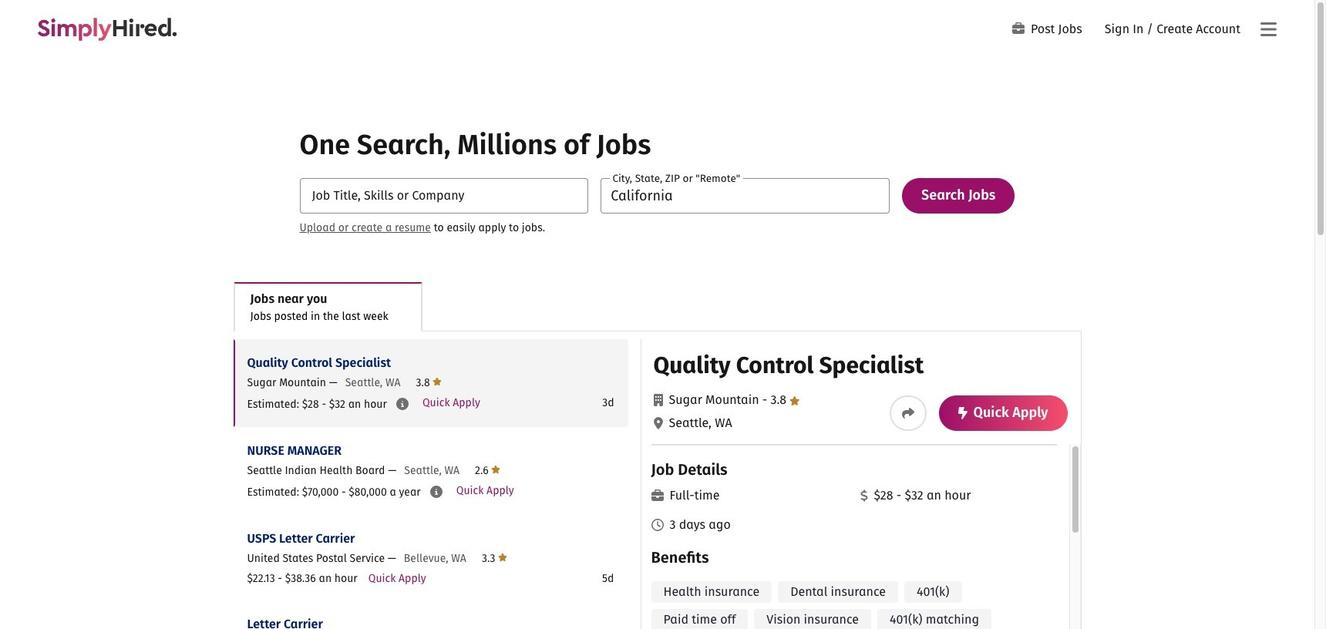 Task type: locate. For each thing, give the bounding box(es) containing it.
0 vertical spatial job salary disclaimer image
[[396, 398, 409, 410]]

dollar sign image
[[860, 490, 868, 502]]

1 horizontal spatial 3.8 out of 5 stars element
[[759, 393, 800, 407]]

list
[[233, 339, 628, 629]]

simplyhired logo image
[[37, 18, 177, 41]]

star image
[[433, 375, 442, 388], [790, 396, 800, 406], [498, 551, 508, 564]]

clock image
[[651, 519, 664, 531]]

0 horizontal spatial job salary disclaimer image
[[396, 398, 409, 410]]

1 vertical spatial job salary disclaimer image
[[430, 486, 442, 498]]

None field
[[300, 178, 589, 214], [601, 178, 890, 214], [300, 178, 589, 214], [601, 178, 890, 214]]

2 horizontal spatial star image
[[790, 396, 800, 406]]

3.8 out of 5 stars element inside quality control specialist element
[[759, 393, 800, 407]]

briefcase image
[[1013, 22, 1025, 35], [651, 490, 664, 502]]

None text field
[[601, 178, 890, 214]]

None text field
[[300, 178, 589, 214]]

0 vertical spatial star image
[[433, 375, 442, 388]]

3.8 out of 5 stars element
[[416, 375, 442, 389], [759, 393, 800, 407]]

0 horizontal spatial briefcase image
[[651, 490, 664, 502]]

2.6 out of 5 stars element
[[475, 463, 501, 477]]

1 vertical spatial briefcase image
[[651, 490, 664, 502]]

0 horizontal spatial 3.8 out of 5 stars element
[[416, 375, 442, 389]]

main menu image
[[1261, 20, 1277, 39]]

quality control specialist element
[[640, 339, 1081, 629]]

1 vertical spatial star image
[[790, 396, 800, 406]]

2 vertical spatial star image
[[498, 551, 508, 564]]

1 horizontal spatial job salary disclaimer image
[[430, 486, 442, 498]]

0 vertical spatial briefcase image
[[1013, 22, 1025, 35]]

0 horizontal spatial star image
[[433, 375, 442, 388]]

1 horizontal spatial star image
[[498, 551, 508, 564]]

1 vertical spatial 3.8 out of 5 stars element
[[759, 393, 800, 407]]

job salary disclaimer image
[[396, 398, 409, 410], [430, 486, 442, 498]]



Task type: describe. For each thing, give the bounding box(es) containing it.
star image for 3.8 out of 5 stars element to the top
[[433, 375, 442, 388]]

building image
[[654, 394, 663, 406]]

3.3 out of 5 stars element
[[482, 551, 508, 565]]

share this job image
[[902, 407, 914, 420]]

job salary disclaimer image for 3.8 out of 5 stars element to the top
[[396, 398, 409, 410]]

job salary disclaimer image for 2.6 out of 5 stars element
[[430, 486, 442, 498]]

star image for 3.3 out of 5 stars element
[[498, 551, 508, 564]]

1 horizontal spatial briefcase image
[[1013, 22, 1025, 35]]

star image for 3.8 out of 5 stars element inside quality control specialist element
[[790, 396, 800, 406]]

location dot image
[[654, 417, 663, 430]]

bolt lightning image
[[958, 407, 967, 420]]

star image
[[492, 463, 501, 476]]

0 vertical spatial 3.8 out of 5 stars element
[[416, 375, 442, 389]]



Task type: vqa. For each thing, say whether or not it's contained in the screenshot.
building Image
yes



